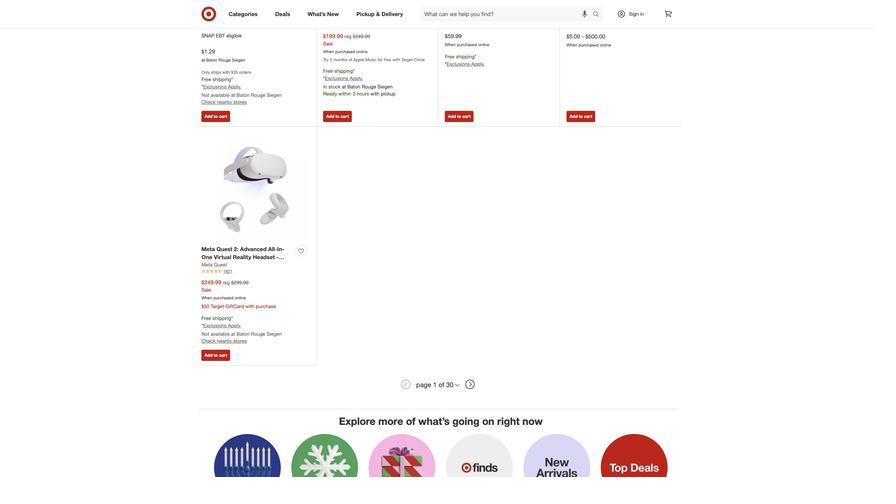Task type: vqa. For each thing, say whether or not it's contained in the screenshot.
Hi,
no



Task type: describe. For each thing, give the bounding box(es) containing it.
add to cart button for reg
[[323, 111, 352, 122]]

$59.99 when purchased online
[[445, 33, 489, 47]]

pickup
[[356, 10, 375, 17]]

with inside $249.99 reg $299.99 sale when purchased online $50 target giftcard with purchase
[[245, 303, 254, 309]]

14 link
[[567, 22, 675, 29]]

ships
[[211, 70, 221, 75]]

super mario bros. wonder - nintendo switch link
[[445, 0, 536, 15]]

14
[[588, 23, 593, 28]]

add for reg
[[326, 114, 334, 119]]

exclusions apply. link down $50 at left bottom
[[203, 322, 241, 328]]

sale for $249.99
[[201, 287, 211, 293]]

right
[[497, 415, 520, 427]]

target inside $249.99 reg $299.99 sale when purchased online $50 target giftcard with purchase
[[211, 303, 224, 309]]

sign in link
[[611, 6, 655, 22]]

circle
[[414, 57, 425, 62]]

purchased inside the $5.00 - $500.00 when purchased online
[[579, 42, 599, 48]]

1621
[[223, 269, 232, 274]]

of for more
[[406, 415, 416, 427]]

to for reg
[[335, 114, 339, 119]]

to for at
[[214, 114, 218, 119]]

giftcard inside bullseye holiday doghouse target giftcard
[[567, 8, 589, 15]]

only ships with $35 orders free shipping * * exclusions apply. not available at baton rouge siegen check nearby stores
[[201, 70, 282, 105]]

2:
[[234, 246, 239, 253]]

at inside only ships with $35 orders free shipping * * exclusions apply. not available at baton rouge siegen check nearby stores
[[231, 92, 235, 98]]

rouge inside "$1.29 at baton rouge siegen"
[[219, 57, 231, 63]]

in-
[[277, 246, 284, 253]]

case
[[348, 7, 362, 14]]

online inside the $5.00 - $500.00 when purchased online
[[600, 42, 611, 48]]

sweet
[[221, 0, 237, 6]]

apply. for bros.
[[471, 61, 485, 67]]

with inside $199.99 reg $249.99 sale when purchased online try 2 months of apple music for free with target circle
[[392, 57, 400, 62]]

in
[[323, 84, 327, 90]]

free for meta quest 2: advanced all-in- one virtual reality headset - 128gb
[[201, 315, 211, 321]]

online inside $249.99 reg $299.99 sale when purchased online $50 target giftcard with purchase
[[235, 295, 246, 300]]

target link
[[567, 15, 580, 22]]

- inside the super mario bros. wonder - nintendo switch
[[517, 0, 519, 6]]

haribo
[[201, 15, 220, 21]]

(usb‑c)
[[363, 7, 385, 14]]

target down bullseye
[[567, 16, 580, 22]]

haribo
[[201, 0, 219, 6]]

available inside only ships with $35 orders free shipping * * exclusions apply. not available at baton rouge siegen check nearby stores
[[211, 92, 230, 98]]

wonder
[[495, 0, 515, 6]]

target inside bullseye holiday doghouse target giftcard
[[641, 0, 657, 7]]

categories
[[229, 10, 258, 17]]

at inside "$1.29 at baton rouge siegen"
[[201, 57, 205, 63]]

2 nintendo from the top
[[445, 15, 465, 21]]

switch
[[471, 7, 489, 14]]

add to cart button for when
[[445, 111, 474, 122]]

quest for meta quest
[[214, 262, 227, 268]]

bullseye
[[567, 0, 589, 7]]

rouge inside only ships with $35 orders free shipping * * exclusions apply. not available at baton rouge siegen check nearby stores
[[251, 92, 265, 98]]

mario
[[462, 0, 478, 6]]

at inside free shipping * * exclusions apply. in stock at  baton rouge siegen ready within 2 hours with pickup
[[342, 84, 346, 90]]

(2nd
[[356, 0, 368, 6]]

add to cart for reg
[[326, 114, 349, 119]]

add to cart for when
[[448, 114, 471, 119]]

exclusions for super mario bros. wonder - nintendo switch
[[447, 61, 470, 67]]

giftcard inside $249.99 reg $299.99 sale when purchased online $50 target giftcard with purchase
[[225, 303, 244, 309]]

free shipping * * exclusions apply. in stock at  baton rouge siegen ready within 2 hours with pickup
[[323, 68, 396, 97]]

&
[[376, 10, 380, 17]]

$1.29 at baton rouge siegen
[[201, 48, 245, 63]]

$1.29
[[201, 48, 215, 55]]

30
[[446, 380, 454, 388]]

page 1 of 30
[[416, 380, 454, 388]]

sign in
[[629, 11, 644, 17]]

and
[[239, 0, 249, 6]]

shipping inside only ships with $35 orders free shipping * * exclusions apply. not available at baton rouge siegen check nearby stores
[[213, 76, 231, 82]]

deals
[[275, 10, 290, 17]]

quest for meta quest 2: advanced all-in- one virtual reality headset - 128gb
[[216, 246, 232, 253]]

bros.
[[479, 0, 493, 6]]

$299.99
[[231, 280, 249, 285]]

try
[[323, 57, 329, 62]]

holiday
[[591, 0, 610, 7]]

purchased inside $249.99 reg $299.99 sale when purchased online $50 target giftcard with purchase
[[214, 295, 233, 300]]

cart for $249.99
[[341, 114, 349, 119]]

orders
[[239, 70, 251, 75]]

siegen inside free shipping * * exclusions apply. not available at baton rouge siegen check nearby stores
[[267, 331, 282, 337]]

baton inside only ships with $35 orders free shipping * * exclusions apply. not available at baton rouge siegen check nearby stores
[[237, 92, 250, 98]]

not inside free shipping * * exclusions apply. not available at baton rouge siegen check nearby stores
[[201, 331, 209, 337]]

of inside $199.99 reg $249.99 sale when purchased online try 2 months of apple music for free with target circle
[[349, 57, 352, 62]]

search
[[590, 11, 606, 18]]

purchase
[[256, 303, 276, 309]]

with inside free shipping * * exclusions apply. in stock at  baton rouge siegen ready within 2 hours with pickup
[[371, 91, 380, 97]]

airpods pro (2nd generation) with magsafe case (usb‑c)
[[323, 0, 413, 14]]

what's new link
[[302, 6, 348, 22]]

magsafe
[[323, 7, 347, 14]]

airpods
[[323, 0, 344, 6]]

haribo sweet and sour reindeer - 4oz link
[[201, 0, 293, 15]]

to for -
[[579, 114, 583, 119]]

haribo link
[[201, 15, 220, 22]]

delivery
[[382, 10, 403, 17]]

$500.00
[[586, 33, 605, 40]]

stores inside only ships with $35 orders free shipping * * exclusions apply. not available at baton rouge siegen check nearby stores
[[233, 99, 247, 105]]

haribo sweet and sour reindeer - 4oz
[[201, 0, 292, 14]]

sour
[[250, 0, 263, 6]]

nearby inside only ships with $35 orders free shipping * * exclusions apply. not available at baton rouge siegen check nearby stores
[[217, 99, 232, 105]]

what's new
[[308, 10, 339, 17]]

reindeer
[[264, 0, 288, 6]]

What can we help you find? suggestions appear below search field
[[420, 6, 594, 22]]

siegen inside "$1.29 at baton rouge siegen"
[[232, 57, 245, 63]]

when inside $199.99 reg $249.99 sale when purchased online try 2 months of apple music for free with target circle
[[323, 49, 334, 54]]

meta quest link
[[201, 261, 227, 268]]

exclusions apply. link up stock at the left
[[325, 75, 363, 81]]

free shipping * * exclusions apply. not available at baton rouge siegen check nearby stores
[[201, 315, 282, 344]]

categories link
[[223, 6, 266, 22]]

baton inside free shipping * * exclusions apply. not available at baton rouge siegen check nearby stores
[[237, 331, 250, 337]]

free
[[384, 57, 391, 62]]

page
[[416, 380, 431, 388]]

meta for meta quest
[[201, 262, 213, 268]]

when inside $249.99 reg $299.99 sale when purchased online $50 target giftcard with purchase
[[201, 295, 212, 300]]

add for when
[[448, 114, 456, 119]]

nearby inside free shipping * * exclusions apply. not available at baton rouge siegen check nearby stores
[[217, 338, 232, 344]]

what's
[[418, 415, 450, 427]]

explore more of what's going on right now
[[339, 415, 543, 427]]

pro
[[346, 0, 355, 6]]

more
[[378, 415, 403, 427]]

rouge inside free shipping * * exclusions apply. in stock at  baton rouge siegen ready within 2 hours with pickup
[[362, 84, 376, 90]]

nintendo link
[[445, 15, 465, 22]]

free for airpods pro (2nd generation) with magsafe case (usb‑c)
[[323, 68, 333, 74]]



Task type: locate. For each thing, give the bounding box(es) containing it.
online inside $199.99 reg $249.99 sale when purchased online try 2 months of apple music for free with target circle
[[356, 49, 368, 54]]

$50
[[201, 303, 209, 309]]

$199.99 reg $249.99 sale when purchased online try 2 months of apple music for free with target circle
[[323, 33, 425, 62]]

check nearby stores button for exclusions apply. link under "ships"
[[201, 99, 247, 106]]

apply. inside free shipping * * exclusions apply. not available at baton rouge siegen check nearby stores
[[228, 322, 241, 328]]

1 vertical spatial apple
[[353, 57, 364, 62]]

now
[[522, 415, 543, 427]]

1 horizontal spatial $249.99
[[353, 33, 370, 39]]

exclusions down $50 at left bottom
[[203, 322, 227, 328]]

meta inside meta quest 2: advanced all-in- one virtual reality headset - 128gb
[[201, 246, 215, 253]]

apply. down $59.99 when purchased online
[[471, 61, 485, 67]]

reg right $199.99
[[344, 33, 352, 39]]

of
[[349, 57, 352, 62], [439, 380, 444, 388], [406, 415, 416, 427]]

1 vertical spatial stores
[[233, 338, 247, 344]]

1 horizontal spatial of
[[406, 415, 416, 427]]

meta down one
[[201, 262, 213, 268]]

0 vertical spatial 2
[[330, 57, 332, 62]]

with left 'purchase'
[[245, 303, 254, 309]]

- down in- at the left bottom of page
[[276, 254, 279, 261]]

1 check from the top
[[201, 99, 216, 105]]

purchased down $299.99
[[214, 295, 233, 300]]

free inside only ships with $35 orders free shipping * * exclusions apply. not available at baton rouge siegen check nearby stores
[[201, 76, 211, 82]]

of inside dropdown button
[[439, 380, 444, 388]]

not inside only ships with $35 orders free shipping * * exclusions apply. not available at baton rouge siegen check nearby stores
[[201, 92, 209, 98]]

exclusions apply. link down $59.99 when purchased online
[[447, 61, 485, 67]]

when inside $59.99 when purchased online
[[445, 42, 456, 47]]

for
[[378, 57, 383, 62]]

reg down 1621
[[223, 280, 230, 285]]

only
[[201, 70, 210, 75]]

2 inside $199.99 reg $249.99 sale when purchased online try 2 months of apple music for free with target circle
[[330, 57, 332, 62]]

0 vertical spatial $249.99
[[353, 33, 370, 39]]

rouge up hours
[[362, 84, 376, 90]]

pickup & delivery link
[[351, 6, 412, 22]]

add for at
[[205, 114, 213, 119]]

sale inside $199.99 reg $249.99 sale when purchased online try 2 months of apple music for free with target circle
[[323, 41, 333, 47]]

apply. for 2:
[[228, 322, 241, 328]]

nintendo down 'super'
[[445, 15, 465, 21]]

check down $50 at left bottom
[[201, 338, 216, 344]]

0 vertical spatial apple
[[323, 15, 336, 21]]

quest inside meta quest 2: advanced all-in- one virtual reality headset - 128gb
[[216, 246, 232, 253]]

shipping down months
[[334, 68, 353, 74]]

0 vertical spatial available
[[211, 92, 230, 98]]

apply. inside the free shipping * * exclusions apply.
[[471, 61, 485, 67]]

1 vertical spatial 2
[[353, 91, 355, 97]]

new
[[327, 10, 339, 17]]

free inside free shipping * * exclusions apply. not available at baton rouge siegen check nearby stores
[[201, 315, 211, 321]]

at
[[201, 57, 205, 63], [342, 84, 346, 90], [231, 92, 235, 98], [231, 331, 235, 337]]

meta
[[201, 246, 215, 253], [201, 262, 213, 268]]

meta quest 2: advanced all-in-one virtual reality headset - 128gb image
[[201, 134, 309, 241], [201, 134, 309, 241]]

128gb
[[201, 262, 219, 269]]

0 horizontal spatial 2
[[330, 57, 332, 62]]

shipping inside free shipping * * exclusions apply. in stock at  baton rouge siegen ready within 2 hours with pickup
[[334, 68, 353, 74]]

with inside only ships with $35 orders free shipping * * exclusions apply. not available at baton rouge siegen check nearby stores
[[222, 70, 230, 75]]

online up the free shipping * * exclusions apply.
[[478, 42, 489, 47]]

0 horizontal spatial giftcard
[[225, 303, 244, 309]]

exclusions inside the free shipping * * exclusions apply.
[[447, 61, 470, 67]]

1 vertical spatial of
[[439, 380, 444, 388]]

$5.00 - $500.00 when purchased online
[[567, 33, 611, 48]]

check inside free shipping * * exclusions apply. not available at baton rouge siegen check nearby stores
[[201, 338, 216, 344]]

0 vertical spatial giftcard
[[567, 8, 589, 15]]

target
[[641, 0, 657, 7], [567, 16, 580, 22], [401, 57, 413, 62], [211, 303, 224, 309]]

airpods pro (2nd generation) with magsafe case (usb‑c) link
[[323, 0, 414, 15]]

when down $59.99
[[445, 42, 456, 47]]

within
[[338, 91, 351, 97]]

exclusions inside free shipping * * exclusions apply. in stock at  baton rouge siegen ready within 2 hours with pickup
[[325, 75, 348, 81]]

1 meta from the top
[[201, 246, 215, 253]]

exclusions for meta quest 2: advanced all-in- one virtual reality headset - 128gb
[[203, 322, 227, 328]]

apply. inside only ships with $35 orders free shipping * * exclusions apply. not available at baton rouge siegen check nearby stores
[[228, 84, 241, 90]]

at inside free shipping * * exclusions apply. not available at baton rouge siegen check nearby stores
[[231, 331, 235, 337]]

0 vertical spatial of
[[349, 57, 352, 62]]

stores
[[233, 99, 247, 105], [233, 338, 247, 344]]

apply.
[[471, 61, 485, 67], [350, 75, 363, 81], [228, 84, 241, 90], [228, 322, 241, 328]]

baton inside "$1.29 at baton rouge siegen"
[[206, 57, 217, 63]]

shipping down $59.99 when purchased online
[[456, 54, 475, 59]]

1 vertical spatial giftcard
[[225, 303, 244, 309]]

free
[[445, 54, 455, 59], [323, 68, 333, 74], [201, 76, 211, 82], [201, 315, 211, 321]]

exclusions apply. link down "ships"
[[203, 84, 241, 90]]

1 vertical spatial $249.99
[[201, 279, 221, 286]]

1 horizontal spatial giftcard
[[567, 8, 589, 15]]

1 nintendo from the top
[[445, 7, 469, 14]]

apply. inside free shipping * * exclusions apply. in stock at  baton rouge siegen ready within 2 hours with pickup
[[350, 75, 363, 81]]

music
[[365, 57, 377, 62]]

shipping down $249.99 reg $299.99 sale when purchased online $50 target giftcard with purchase
[[213, 315, 231, 321]]

$249.99 down "128gb" on the bottom
[[201, 279, 221, 286]]

with left $35
[[222, 70, 230, 75]]

$249.99 reg $299.99 sale when purchased online $50 target giftcard with purchase
[[201, 279, 276, 309]]

deals link
[[269, 6, 299, 22]]

- inside the $5.00 - $500.00 when purchased online
[[582, 33, 584, 40]]

free down only
[[201, 76, 211, 82]]

exclusions down $59.99 when purchased online
[[447, 61, 470, 67]]

when inside the $5.00 - $500.00 when purchased online
[[567, 42, 578, 48]]

1 vertical spatial meta
[[201, 262, 213, 268]]

1
[[433, 380, 437, 388]]

apple link
[[323, 15, 336, 22]]

- right wonder
[[517, 0, 519, 6]]

$249.99 inside $199.99 reg $249.99 sale when purchased online try 2 months of apple music for free with target circle
[[353, 33, 370, 39]]

exclusions up stock at the left
[[325, 75, 348, 81]]

- up deals at the top left of the page
[[290, 0, 292, 6]]

1 not from the top
[[201, 92, 209, 98]]

nintendo inside the super mario bros. wonder - nintendo switch
[[445, 7, 469, 14]]

cart for purchased
[[462, 114, 471, 119]]

with right hours
[[371, 91, 380, 97]]

of for 1
[[439, 380, 444, 388]]

when up try
[[323, 49, 334, 54]]

on
[[482, 415, 494, 427]]

$59.99
[[445, 33, 462, 40]]

check nearby stores button for exclusions apply. link underneath $50 at left bottom
[[201, 337, 247, 344]]

target inside $199.99 reg $249.99 sale when purchased online try 2 months of apple music for free with target circle
[[401, 57, 413, 62]]

exclusions for airpods pro (2nd generation) with magsafe case (usb‑c)
[[325, 75, 348, 81]]

siegen
[[232, 57, 245, 63], [377, 84, 393, 90], [267, 92, 282, 98], [267, 331, 282, 337]]

reg for $199.99
[[344, 33, 352, 39]]

0 vertical spatial check
[[201, 99, 216, 105]]

0 vertical spatial sale
[[323, 41, 333, 47]]

siegen inside only ships with $35 orders free shipping * * exclusions apply. not available at baton rouge siegen check nearby stores
[[267, 92, 282, 98]]

1 horizontal spatial apple
[[353, 57, 364, 62]]

target up in on the top of page
[[641, 0, 657, 7]]

2 meta from the top
[[201, 262, 213, 268]]

check down only
[[201, 99, 216, 105]]

apply. down $249.99 reg $299.99 sale when purchased online $50 target giftcard with purchase
[[228, 322, 241, 328]]

purchased up the free shipping * * exclusions apply.
[[457, 42, 477, 47]]

2 stores from the top
[[233, 338, 247, 344]]

shipping for super mario bros. wonder - nintendo switch
[[456, 54, 475, 59]]

$249.99
[[353, 33, 370, 39], [201, 279, 221, 286]]

-
[[290, 0, 292, 6], [517, 0, 519, 6], [582, 33, 584, 40], [276, 254, 279, 261]]

with up delivery
[[401, 0, 413, 6]]

when down $5.00
[[567, 42, 578, 48]]

cart for $500.00
[[584, 114, 592, 119]]

$199.99
[[323, 33, 343, 40]]

with
[[401, 0, 413, 6], [392, 57, 400, 62], [222, 70, 230, 75], [371, 91, 380, 97], [245, 303, 254, 309]]

1 check nearby stores button from the top
[[201, 99, 247, 106]]

apply. down $35
[[228, 84, 241, 90]]

cart
[[219, 114, 227, 119], [341, 114, 349, 119], [462, 114, 471, 119], [584, 114, 592, 119], [219, 353, 227, 358]]

apply. up hours
[[350, 75, 363, 81]]

generation)
[[370, 0, 400, 6]]

stores inside free shipping * * exclusions apply. not available at baton rouge siegen check nearby stores
[[233, 338, 247, 344]]

meta quest
[[201, 262, 227, 268]]

rouge down 'purchase'
[[251, 331, 265, 337]]

online down $500.00
[[600, 42, 611, 48]]

- inside meta quest 2: advanced all-in- one virtual reality headset - 128gb
[[276, 254, 279, 261]]

2 inside free shipping * * exclusions apply. in stock at  baton rouge siegen ready within 2 hours with pickup
[[353, 91, 355, 97]]

quest down virtual
[[214, 262, 227, 268]]

add to cart button for -
[[567, 111, 595, 122]]

sale for $199.99
[[323, 41, 333, 47]]

shipping for meta quest 2: advanced all-in- one virtual reality headset - 128gb
[[213, 315, 231, 321]]

1 vertical spatial available
[[211, 331, 230, 337]]

one
[[201, 254, 212, 261]]

1 available from the top
[[211, 92, 230, 98]]

add to cart button
[[201, 111, 230, 122], [323, 111, 352, 122], [445, 111, 474, 122], [567, 111, 595, 122], [201, 350, 230, 361]]

1 vertical spatial quest
[[214, 262, 227, 268]]

2 horizontal spatial of
[[439, 380, 444, 388]]

1 nearby from the top
[[217, 99, 232, 105]]

baton inside free shipping * * exclusions apply. in stock at  baton rouge siegen ready within 2 hours with pickup
[[347, 84, 360, 90]]

available
[[211, 92, 230, 98], [211, 331, 230, 337]]

1 horizontal spatial sale
[[323, 41, 333, 47]]

0 horizontal spatial of
[[349, 57, 352, 62]]

snap
[[201, 33, 215, 39]]

purchased inside $59.99 when purchased online
[[457, 42, 477, 47]]

of right the 1
[[439, 380, 444, 388]]

online up music
[[356, 49, 368, 54]]

0 vertical spatial check nearby stores button
[[201, 99, 247, 106]]

cart for baton
[[219, 114, 227, 119]]

1 horizontal spatial 2
[[353, 91, 355, 97]]

1 vertical spatial check
[[201, 338, 216, 344]]

free for super mario bros. wonder - nintendo switch
[[445, 54, 455, 59]]

rouge down 'orders'
[[251, 92, 265, 98]]

add for -
[[570, 114, 578, 119]]

sale
[[323, 41, 333, 47], [201, 287, 211, 293]]

purchased down $500.00
[[579, 42, 599, 48]]

- right $5.00
[[582, 33, 584, 40]]

nintendo up nintendo link
[[445, 7, 469, 14]]

meta quest 2: advanced all-in- one virtual reality headset - 128gb
[[201, 246, 284, 269]]

1 vertical spatial check nearby stores button
[[201, 337, 247, 344]]

$249.99 inside $249.99 reg $299.99 sale when purchased online $50 target giftcard with purchase
[[201, 279, 221, 286]]

purchased up months
[[335, 49, 355, 54]]

2 not from the top
[[201, 331, 209, 337]]

0 horizontal spatial sale
[[201, 287, 211, 293]]

not down $50 at left bottom
[[201, 331, 209, 337]]

explore
[[339, 415, 376, 427]]

1 vertical spatial sale
[[201, 287, 211, 293]]

add to cart button for at
[[201, 111, 230, 122]]

1 vertical spatial nintendo
[[445, 15, 465, 21]]

exclusions inside only ships with $35 orders free shipping * * exclusions apply. not available at baton rouge siegen check nearby stores
[[203, 84, 227, 90]]

meta quest 2: advanced all-in- one virtual reality headset - 128gb link
[[201, 245, 293, 269]]

free down $50 at left bottom
[[201, 315, 211, 321]]

free down try
[[323, 68, 333, 74]]

check nearby stores button
[[201, 99, 247, 106], [201, 337, 247, 344]]

online
[[478, 42, 489, 47], [600, 42, 611, 48], [356, 49, 368, 54], [235, 295, 246, 300]]

quest up virtual
[[216, 246, 232, 253]]

meta up one
[[201, 246, 215, 253]]

4oz
[[201, 7, 211, 14]]

- inside haribo sweet and sour reindeer - 4oz
[[290, 0, 292, 6]]

0 vertical spatial quest
[[216, 246, 232, 253]]

$5.00
[[567, 33, 580, 40]]

2 available from the top
[[211, 331, 230, 337]]

what's
[[308, 10, 326, 17]]

online down $299.99
[[235, 295, 246, 300]]

shipping inside free shipping * * exclusions apply. not available at baton rouge siegen check nearby stores
[[213, 315, 231, 321]]

0 horizontal spatial $249.99
[[201, 279, 221, 286]]

to
[[214, 114, 218, 119], [335, 114, 339, 119], [457, 114, 461, 119], [579, 114, 583, 119], [214, 353, 218, 358]]

1 vertical spatial not
[[201, 331, 209, 337]]

of right "more"
[[406, 415, 416, 427]]

1 vertical spatial reg
[[223, 280, 230, 285]]

2 left hours
[[353, 91, 355, 97]]

free down $59.99
[[445, 54, 455, 59]]

2 nearby from the top
[[217, 338, 232, 344]]

2 check from the top
[[201, 338, 216, 344]]

check inside only ships with $35 orders free shipping * * exclusions apply. not available at baton rouge siegen check nearby stores
[[201, 99, 216, 105]]

shipping down "ships"
[[213, 76, 231, 82]]

apple down magsafe
[[323, 15, 336, 21]]

exclusions apply. link
[[447, 61, 485, 67], [325, 75, 363, 81], [203, 84, 241, 90], [203, 322, 241, 328]]

sale up $50 at left bottom
[[201, 287, 211, 293]]

sign
[[629, 11, 639, 17]]

in
[[640, 11, 644, 17]]

2 vertical spatial of
[[406, 415, 416, 427]]

2
[[330, 57, 332, 62], [353, 91, 355, 97]]

0 vertical spatial stores
[[233, 99, 247, 105]]

to for when
[[457, 114, 461, 119]]

with inside airpods pro (2nd generation) with magsafe case (usb‑c)
[[401, 0, 413, 6]]

0 horizontal spatial reg
[[223, 280, 230, 285]]

0 vertical spatial meta
[[201, 246, 215, 253]]

1621 link
[[201, 268, 309, 274]]

with right free
[[392, 57, 400, 62]]

free shipping * * exclusions apply.
[[445, 54, 485, 67]]

2 right try
[[330, 57, 332, 62]]

giftcard down $299.99
[[225, 303, 244, 309]]

ready
[[323, 91, 337, 97]]

apply. for (2nd
[[350, 75, 363, 81]]

free inside free shipping * * exclusions apply. in stock at  baton rouge siegen ready within 2 hours with pickup
[[323, 68, 333, 74]]

exclusions inside free shipping * * exclusions apply. not available at baton rouge siegen check nearby stores
[[203, 322, 227, 328]]

headset
[[253, 254, 275, 261]]

1 horizontal spatial reg
[[344, 33, 352, 39]]

target right $50 at left bottom
[[211, 303, 224, 309]]

sale inside $249.99 reg $299.99 sale when purchased online $50 target giftcard with purchase
[[201, 287, 211, 293]]

shipping for airpods pro (2nd generation) with magsafe case (usb‑c)
[[334, 68, 353, 74]]

add to cart for at
[[205, 114, 227, 119]]

giftcard down bullseye
[[567, 8, 589, 15]]

purchased inside $199.99 reg $249.99 sale when purchased online try 2 months of apple music for free with target circle
[[335, 49, 355, 54]]

reg inside $199.99 reg $249.99 sale when purchased online try 2 months of apple music for free with target circle
[[344, 33, 352, 39]]

shipping
[[456, 54, 475, 59], [334, 68, 353, 74], [213, 76, 231, 82], [213, 315, 231, 321]]

add to cart for -
[[570, 114, 592, 119]]

sale down $199.99
[[323, 41, 333, 47]]

2 check nearby stores button from the top
[[201, 337, 247, 344]]

1 vertical spatial nearby
[[217, 338, 232, 344]]

1 stores from the top
[[233, 99, 247, 105]]

0 vertical spatial reg
[[344, 33, 352, 39]]

exclusions
[[447, 61, 470, 67], [325, 75, 348, 81], [203, 84, 227, 90], [203, 322, 227, 328]]

0 horizontal spatial apple
[[323, 15, 336, 21]]

virtual
[[214, 254, 231, 261]]

going
[[452, 415, 479, 427]]

reg inside $249.99 reg $299.99 sale when purchased online $50 target giftcard with purchase
[[223, 280, 230, 285]]

meta for meta quest 2: advanced all-in- one virtual reality headset - 128gb
[[201, 246, 215, 253]]

$249.99 down pickup
[[353, 33, 370, 39]]

shipping inside the free shipping * * exclusions apply.
[[456, 54, 475, 59]]

0 vertical spatial nearby
[[217, 99, 232, 105]]

when up $50 at left bottom
[[201, 295, 212, 300]]

apple left music
[[353, 57, 364, 62]]

available inside free shipping * * exclusions apply. not available at baton rouge siegen check nearby stores
[[211, 331, 230, 337]]

apple
[[323, 15, 336, 21], [353, 57, 364, 62]]

0 vertical spatial not
[[201, 92, 209, 98]]

rouge inside free shipping * * exclusions apply. not available at baton rouge siegen check nearby stores
[[251, 331, 265, 337]]

snap ebt eligible
[[201, 33, 242, 39]]

apple inside $199.99 reg $249.99 sale when purchased online try 2 months of apple music for free with target circle
[[353, 57, 364, 62]]

not
[[201, 92, 209, 98], [201, 331, 209, 337]]

stock
[[329, 84, 341, 90]]

months
[[333, 57, 347, 62]]

reg for $249.99
[[223, 280, 230, 285]]

siegen inside free shipping * * exclusions apply. in stock at  baton rouge siegen ready within 2 hours with pickup
[[377, 84, 393, 90]]

online inside $59.99 when purchased online
[[478, 42, 489, 47]]

target left circle
[[401, 57, 413, 62]]

nintendo
[[445, 7, 469, 14], [445, 15, 465, 21]]

exclusions down "ships"
[[203, 84, 227, 90]]

0 vertical spatial nintendo
[[445, 7, 469, 14]]

not down only
[[201, 92, 209, 98]]

rouge up "ships"
[[219, 57, 231, 63]]

add
[[205, 114, 213, 119], [326, 114, 334, 119], [448, 114, 456, 119], [570, 114, 578, 119], [205, 353, 213, 358]]

pickup & delivery
[[356, 10, 403, 17]]

$35
[[231, 70, 238, 75]]

free inside the free shipping * * exclusions apply.
[[445, 54, 455, 59]]

of right months
[[349, 57, 352, 62]]



